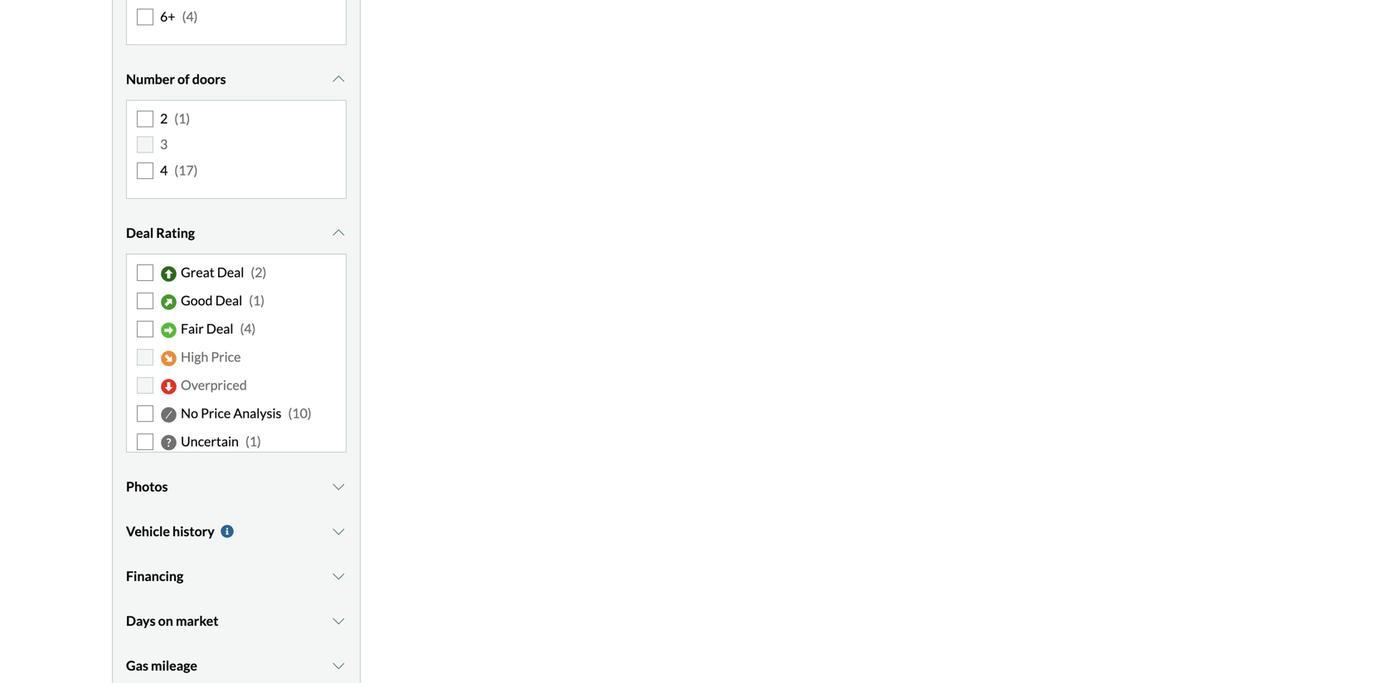 Task type: vqa. For each thing, say whether or not it's contained in the screenshot.


Task type: describe. For each thing, give the bounding box(es) containing it.
vehicle
[[126, 523, 170, 540]]

high price
[[181, 349, 241, 365]]

mileage
[[151, 658, 197, 674]]

2 chevron down image from the top
[[330, 525, 347, 538]]

4
[[160, 162, 168, 178]]

rating
[[156, 225, 195, 241]]

overpriced
[[181, 377, 247, 393]]

gas mileage button
[[126, 645, 347, 683]]

fair
[[181, 321, 204, 337]]

deal rating button
[[126, 212, 347, 254]]

great deal (2)
[[181, 264, 266, 280]]

photos
[[126, 479, 168, 495]]

chevron down image for photos
[[330, 480, 347, 494]]

6+ (4)
[[160, 8, 198, 24]]

uncertain
[[181, 433, 239, 449]]

no
[[181, 405, 198, 421]]

good deal (1)
[[181, 292, 265, 309]]

deal rating
[[126, 225, 195, 241]]

financing button
[[126, 556, 347, 597]]

(17)
[[174, 162, 198, 178]]

chevron down image for (1)
[[330, 73, 347, 86]]

number of doors
[[126, 71, 226, 87]]

market
[[176, 613, 218, 629]]

days on market
[[126, 613, 218, 629]]

on
[[158, 613, 173, 629]]

(2)
[[251, 264, 266, 280]]

price for high
[[211, 349, 241, 365]]

gas
[[126, 658, 148, 674]]

chevron down image for financing
[[330, 570, 347, 583]]

1 vertical spatial (4)
[[240, 321, 256, 337]]



Task type: locate. For each thing, give the bounding box(es) containing it.
0 vertical spatial chevron down image
[[330, 73, 347, 86]]

0 vertical spatial (4)
[[182, 8, 198, 24]]

chevron down image for great deal
[[330, 227, 347, 240]]

deal
[[126, 225, 154, 241], [217, 264, 244, 280], [215, 292, 242, 309], [206, 321, 233, 337]]

1 vertical spatial (1)
[[249, 292, 265, 309]]

history
[[172, 523, 215, 540]]

2 (1)
[[160, 110, 190, 126]]

(1) for 2 (1)
[[174, 110, 190, 126]]

0 horizontal spatial (4)
[[182, 8, 198, 24]]

0 vertical spatial price
[[211, 349, 241, 365]]

(1)
[[174, 110, 190, 126], [249, 292, 265, 309], [245, 433, 261, 449]]

3 4 (17)
[[160, 136, 198, 178]]

(4)
[[182, 8, 198, 24], [240, 321, 256, 337]]

info circle image
[[219, 525, 235, 538]]

price right no
[[201, 405, 231, 421]]

no price analysis (10)
[[181, 405, 312, 421]]

6+
[[160, 8, 175, 24]]

(1) right 2
[[174, 110, 190, 126]]

1 vertical spatial chevron down image
[[330, 227, 347, 240]]

great
[[181, 264, 215, 280]]

days
[[126, 613, 156, 629]]

financing
[[126, 568, 184, 584]]

3 chevron down image from the top
[[330, 570, 347, 583]]

(4) right 6+ at the left top of the page
[[182, 8, 198, 24]]

(1) down (2)
[[249, 292, 265, 309]]

1 chevron down image from the top
[[330, 480, 347, 494]]

days on market button
[[126, 601, 347, 642]]

deal left rating
[[126, 225, 154, 241]]

price down fair deal (4)
[[211, 349, 241, 365]]

vehicle history
[[126, 523, 215, 540]]

4 chevron down image from the top
[[330, 615, 347, 628]]

3
[[160, 136, 168, 152]]

deal inside dropdown button
[[126, 225, 154, 241]]

1 vertical spatial price
[[201, 405, 231, 421]]

deal for fair deal
[[206, 321, 233, 337]]

chevron down image inside days on market dropdown button
[[330, 615, 347, 628]]

deal left (2)
[[217, 264, 244, 280]]

deal for great deal
[[217, 264, 244, 280]]

(4) down good deal (1) at left top
[[240, 321, 256, 337]]

vehicle history button
[[126, 511, 347, 552]]

uncertain (1)
[[181, 433, 261, 449]]

chevron down image inside 'gas mileage' dropdown button
[[330, 659, 347, 673]]

price for no
[[201, 405, 231, 421]]

price
[[211, 349, 241, 365], [201, 405, 231, 421]]

0 vertical spatial (1)
[[174, 110, 190, 126]]

(10)
[[288, 405, 312, 421]]

2 chevron down image from the top
[[330, 227, 347, 240]]

number of doors button
[[126, 58, 347, 100]]

chevron down image inside the deal rating dropdown button
[[330, 227, 347, 240]]

good
[[181, 292, 213, 309]]

2 vertical spatial (1)
[[245, 433, 261, 449]]

photos button
[[126, 466, 347, 508]]

analysis
[[233, 405, 282, 421]]

gas mileage
[[126, 658, 197, 674]]

deal for good deal
[[215, 292, 242, 309]]

fair deal (4)
[[181, 321, 256, 337]]

number
[[126, 71, 175, 87]]

2 vertical spatial chevron down image
[[330, 659, 347, 673]]

chevron down image inside financing dropdown button
[[330, 570, 347, 583]]

chevron down image inside number of doors dropdown button
[[330, 73, 347, 86]]

(1) down analysis
[[245, 433, 261, 449]]

deal down great deal (2)
[[215, 292, 242, 309]]

deal right fair
[[206, 321, 233, 337]]

chevron down image for days on market
[[330, 615, 347, 628]]

(1) for uncertain (1)
[[245, 433, 261, 449]]

1 chevron down image from the top
[[330, 73, 347, 86]]

doors
[[192, 71, 226, 87]]

2
[[160, 110, 168, 126]]

1 horizontal spatial (4)
[[240, 321, 256, 337]]

3 chevron down image from the top
[[330, 659, 347, 673]]

high
[[181, 349, 208, 365]]

chevron down image
[[330, 73, 347, 86], [330, 227, 347, 240], [330, 659, 347, 673]]

chevron down image inside "photos" dropdown button
[[330, 480, 347, 494]]

chevron down image
[[330, 480, 347, 494], [330, 525, 347, 538], [330, 570, 347, 583], [330, 615, 347, 628]]

of
[[177, 71, 190, 87]]



